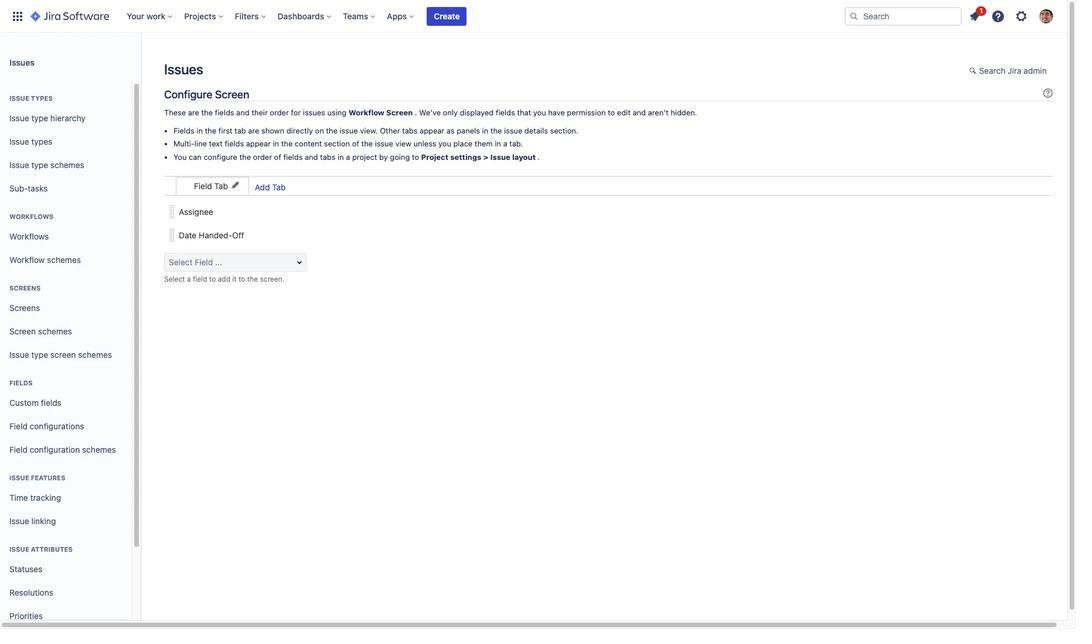 Task type: locate. For each thing, give the bounding box(es) containing it.
1 vertical spatial screen
[[386, 108, 413, 117]]

linking
[[31, 516, 56, 526]]

going
[[390, 152, 410, 162]]

2 horizontal spatial screen
[[386, 108, 413, 117]]

0 horizontal spatial you
[[439, 139, 451, 149]]

you right "that"
[[533, 108, 546, 117]]

to left edit
[[608, 108, 615, 117]]

workflows group
[[5, 201, 127, 276]]

configure
[[204, 152, 237, 162]]

aren't
[[648, 108, 669, 117]]

screen up other at the left
[[386, 108, 413, 117]]

1 vertical spatial you
[[439, 139, 451, 149]]

appear down shown
[[246, 139, 271, 149]]

0 vertical spatial fields
[[174, 126, 194, 135]]

issue up section at the top left of page
[[340, 126, 358, 135]]

fields group
[[5, 367, 127, 466]]

issue types group
[[5, 82, 127, 204]]

0 vertical spatial type
[[31, 113, 48, 123]]

workflows for workflows link
[[9, 231, 49, 241]]

issue left the types
[[9, 94, 29, 102]]

type for schemes
[[31, 160, 48, 170]]

you inside 'fields in the first tab are shown directly on the issue view. other tabs appear as panels in the issue details section. multi-line text fields appear in the content section of the issue view unless you place them in a tab. you can configure the order of fields and tabs in a project by going to project settings > issue layout .'
[[439, 139, 451, 149]]

1 horizontal spatial issues
[[164, 61, 203, 77]]

appear up unless
[[420, 126, 445, 135]]

date
[[179, 230, 197, 240]]

1 vertical spatial of
[[274, 152, 281, 162]]

issue up "time"
[[9, 474, 29, 482]]

0 vertical spatial are
[[188, 108, 199, 117]]

tab
[[214, 181, 228, 191], [272, 182, 286, 192]]

issue inside screens 'group'
[[9, 350, 29, 360]]

1 screens from the top
[[9, 284, 41, 292]]

0 horizontal spatial and
[[236, 108, 250, 117]]

0 vertical spatial appear
[[420, 126, 445, 135]]

small image
[[230, 181, 240, 190]]

fields
[[215, 108, 234, 117], [496, 108, 515, 117], [225, 139, 244, 149], [283, 152, 303, 162], [41, 398, 61, 408]]

order left for
[[270, 108, 289, 117]]

issues up configure
[[164, 61, 203, 77]]

tab left small image
[[214, 181, 228, 191]]

tab right add
[[272, 182, 286, 192]]

a left project
[[346, 152, 350, 162]]

workflows for workflows group
[[9, 213, 54, 220]]

1 horizontal spatial and
[[305, 152, 318, 162]]

tab inside "link"
[[214, 181, 228, 191]]

configure screen
[[164, 88, 249, 101]]

1 vertical spatial are
[[248, 126, 259, 135]]

2 type from the top
[[31, 160, 48, 170]]

0 horizontal spatial a
[[187, 275, 191, 284]]

issue
[[9, 94, 29, 102], [9, 113, 29, 123], [9, 136, 29, 146], [490, 152, 511, 162], [9, 160, 29, 170], [9, 350, 29, 360], [9, 474, 29, 482], [9, 516, 29, 526], [9, 546, 29, 553]]

1 horizontal spatial are
[[248, 126, 259, 135]]

field for field tab
[[194, 181, 212, 191]]

issue down issue types
[[9, 113, 29, 123]]

field configurations link
[[5, 415, 127, 439]]

select
[[164, 275, 185, 284]]

projects button
[[181, 7, 228, 26]]

are right these
[[188, 108, 199, 117]]

0 vertical spatial you
[[533, 108, 546, 117]]

. left we've
[[415, 108, 417, 117]]

type
[[31, 113, 48, 123], [31, 160, 48, 170], [31, 350, 48, 360]]

0 vertical spatial workflows
[[9, 213, 54, 220]]

type down the types
[[31, 113, 48, 123]]

workflow schemes
[[9, 255, 81, 265]]

1 vertical spatial .
[[538, 152, 540, 162]]

2 workflows from the top
[[9, 231, 49, 241]]

fields inside the fields group
[[9, 379, 33, 387]]

type inside the issue type screen schemes link
[[31, 350, 48, 360]]

issue down screen schemes
[[9, 350, 29, 360]]

handed-
[[199, 230, 232, 240]]

issue left types
[[9, 136, 29, 146]]

field down the custom
[[9, 421, 27, 431]]

fields up multi-
[[174, 126, 194, 135]]

dashboards button
[[274, 7, 336, 26]]

workflow schemes link
[[5, 249, 127, 272]]

issue attributes
[[9, 546, 73, 553]]

configure
[[164, 88, 212, 101]]

tab for add tab
[[272, 182, 286, 192]]

are
[[188, 108, 199, 117], [248, 126, 259, 135]]

to right 'going'
[[412, 152, 419, 162]]

0 horizontal spatial .
[[415, 108, 417, 117]]

0 horizontal spatial tab
[[214, 181, 228, 191]]

1 vertical spatial type
[[31, 160, 48, 170]]

you down as
[[439, 139, 451, 149]]

1 vertical spatial workflows
[[9, 231, 49, 241]]

screen.
[[260, 275, 284, 284]]

1 horizontal spatial of
[[352, 139, 359, 149]]

issue type screen schemes
[[9, 350, 112, 360]]

type inside issue type hierarchy link
[[31, 113, 48, 123]]

filters button
[[231, 7, 271, 26]]

workflows up workflow schemes
[[9, 231, 49, 241]]

multi-
[[174, 139, 195, 149]]

type left screen
[[31, 350, 48, 360]]

search jira admin
[[979, 66, 1047, 76]]

fields
[[174, 126, 194, 135], [9, 379, 33, 387]]

schemes inside issue types group
[[50, 160, 84, 170]]

for
[[291, 108, 301, 117]]

2 vertical spatial field
[[9, 445, 27, 455]]

1 vertical spatial appear
[[246, 139, 271, 149]]

1 type from the top
[[31, 113, 48, 123]]

project
[[352, 152, 377, 162]]

to
[[608, 108, 615, 117], [412, 152, 419, 162], [209, 275, 216, 284], [239, 275, 245, 284]]

issue types
[[9, 94, 53, 102]]

issue up tab.
[[504, 126, 523, 135]]

0 vertical spatial screens
[[9, 284, 41, 292]]

the
[[201, 108, 213, 117], [205, 126, 216, 135], [326, 126, 338, 135], [491, 126, 502, 135], [281, 139, 293, 149], [361, 139, 373, 149], [239, 152, 251, 162], [247, 275, 258, 284]]

screen schemes link
[[5, 320, 127, 344]]

screens for screens 'group'
[[9, 284, 41, 292]]

fields for fields in the first tab are shown directly on the issue view. other tabs appear as panels in the issue details section. multi-line text fields appear in the content section of the issue view unless you place them in a tab. you can configure the order of fields and tabs in a project by going to project settings > issue layout .
[[174, 126, 194, 135]]

1 vertical spatial a
[[346, 152, 350, 162]]

0 horizontal spatial fields
[[9, 379, 33, 387]]

0 vertical spatial a
[[503, 139, 507, 149]]

configuration
[[30, 445, 80, 455]]

can
[[189, 152, 202, 162]]

type up tasks
[[31, 160, 48, 170]]

types
[[31, 94, 53, 102]]

shown
[[261, 126, 284, 135]]

1 horizontal spatial tab
[[272, 182, 286, 192]]

the up them in the top of the page
[[491, 126, 502, 135]]

1 horizontal spatial .
[[538, 152, 540, 162]]

to right it
[[239, 275, 245, 284]]

fields up the custom
[[9, 379, 33, 387]]

1 vertical spatial order
[[253, 152, 272, 162]]

screen up issue type screen schemes
[[9, 326, 36, 336]]

type inside 'issue type schemes' link
[[31, 160, 48, 170]]

issue right > at left top
[[490, 152, 511, 162]]

0 horizontal spatial screen
[[9, 326, 36, 336]]

workflows down 'sub-tasks'
[[9, 213, 54, 220]]

your profile and settings image
[[1039, 9, 1054, 23]]

screens
[[9, 284, 41, 292], [9, 303, 40, 313]]

1 horizontal spatial issue
[[375, 139, 393, 149]]

appear
[[420, 126, 445, 135], [246, 139, 271, 149]]

0 vertical spatial tabs
[[402, 126, 418, 135]]

1 horizontal spatial a
[[346, 152, 350, 162]]

search image
[[850, 11, 859, 21]]

field inside "link"
[[194, 181, 212, 191]]

of down shown
[[274, 152, 281, 162]]

issue for issue linking
[[9, 516, 29, 526]]

0 horizontal spatial issues
[[9, 57, 35, 67]]

screens down workflow schemes
[[9, 284, 41, 292]]

workflow inside group
[[9, 255, 45, 265]]

workflow down workflows link
[[9, 255, 45, 265]]

1 vertical spatial screens
[[9, 303, 40, 313]]

0 vertical spatial field
[[194, 181, 212, 191]]

issue down "time"
[[9, 516, 29, 526]]

. inside 'fields in the first tab are shown directly on the issue view. other tabs appear as panels in the issue details section. multi-line text fields appear in the content section of the issue view unless you place them in a tab. you can configure the order of fields and tabs in a project by going to project settings > issue layout .'
[[538, 152, 540, 162]]

schemes down issue types link
[[50, 160, 84, 170]]

in down shown
[[273, 139, 279, 149]]

apps
[[387, 11, 407, 21]]

field for field configurations
[[9, 421, 27, 431]]

2 horizontal spatial a
[[503, 139, 507, 149]]

workflows
[[9, 213, 54, 220], [9, 231, 49, 241]]

fields down content
[[283, 152, 303, 162]]

0 vertical spatial .
[[415, 108, 417, 117]]

issue types
[[9, 136, 52, 146]]

view
[[395, 139, 412, 149]]

schemes down field configurations link
[[82, 445, 116, 455]]

view.
[[360, 126, 378, 135]]

in down section at the top left of page
[[338, 152, 344, 162]]

jira software image
[[30, 9, 109, 23], [30, 9, 109, 23]]

issues up issue types
[[9, 57, 35, 67]]

tab.
[[510, 139, 523, 149]]

details
[[525, 126, 548, 135]]

you
[[174, 152, 187, 162]]

off
[[232, 230, 244, 240]]

type for screen
[[31, 350, 48, 360]]

2 horizontal spatial issue
[[504, 126, 523, 135]]

0 vertical spatial workflow
[[349, 108, 385, 117]]

1 vertical spatial field
[[9, 421, 27, 431]]

issue features group
[[5, 462, 127, 537]]

add
[[218, 275, 230, 284]]

are right 'tab'
[[248, 126, 259, 135]]

0 horizontal spatial are
[[188, 108, 199, 117]]

to inside 'fields in the first tab are shown directly on the issue view. other tabs appear as panels in the issue details section. multi-line text fields appear in the content section of the issue view unless you place them in a tab. you can configure the order of fields and tabs in a project by going to project settings > issue layout .'
[[412, 152, 419, 162]]

1 workflows from the top
[[9, 213, 54, 220]]

2 vertical spatial screen
[[9, 326, 36, 336]]

schemes right screen
[[78, 350, 112, 360]]

in up line
[[197, 126, 203, 135]]

0 horizontal spatial appear
[[246, 139, 271, 149]]

tracking
[[30, 493, 61, 503]]

in up them in the top of the page
[[482, 126, 488, 135]]

issues
[[9, 57, 35, 67], [164, 61, 203, 77]]

1 vertical spatial fields
[[9, 379, 33, 387]]

issue up 'by'
[[375, 139, 393, 149]]

2 screens from the top
[[9, 303, 40, 313]]

issue up statuses
[[9, 546, 29, 553]]

1 horizontal spatial workflow
[[349, 108, 385, 117]]

field up assignee
[[194, 181, 212, 191]]

sub-tasks
[[9, 183, 48, 193]]

1 horizontal spatial you
[[533, 108, 546, 117]]

banner
[[0, 0, 1068, 33]]

screens up screen schemes
[[9, 303, 40, 313]]

issue
[[340, 126, 358, 135], [504, 126, 523, 135], [375, 139, 393, 149]]

. right layout
[[538, 152, 540, 162]]

these
[[164, 108, 186, 117]]

fields left "that"
[[496, 108, 515, 117]]

3 type from the top
[[31, 350, 48, 360]]

fields up field configurations
[[41, 398, 61, 408]]

and right edit
[[633, 108, 646, 117]]

tabs up 'view'
[[402, 126, 418, 135]]

fields inside 'fields in the first tab are shown directly on the issue view. other tabs appear as panels in the issue details section. multi-line text fields appear in the content section of the issue view unless you place them in a tab. you can configure the order of fields and tabs in a project by going to project settings > issue layout .'
[[174, 126, 194, 135]]

issue up sub-
[[9, 160, 29, 170]]

1 vertical spatial tabs
[[320, 152, 336, 162]]

field up issue features
[[9, 445, 27, 455]]

order down shown
[[253, 152, 272, 162]]

1 horizontal spatial tabs
[[402, 126, 418, 135]]

1 horizontal spatial appear
[[420, 126, 445, 135]]

a left field
[[187, 275, 191, 284]]

screen
[[215, 88, 249, 101], [386, 108, 413, 117], [9, 326, 36, 336]]

1 vertical spatial workflow
[[9, 255, 45, 265]]

and
[[236, 108, 250, 117], [633, 108, 646, 117], [305, 152, 318, 162]]

0 horizontal spatial workflow
[[9, 255, 45, 265]]

2 vertical spatial type
[[31, 350, 48, 360]]

tab for field tab
[[214, 181, 228, 191]]

issues
[[303, 108, 325, 117]]

sub-tasks link
[[5, 177, 127, 201]]

schemes up issue type screen schemes
[[38, 326, 72, 336]]

issue linking
[[9, 516, 56, 526]]

field for field configuration schemes
[[9, 445, 27, 455]]

1 horizontal spatial fields
[[174, 126, 194, 135]]

the right configure
[[239, 152, 251, 162]]

fields up "first"
[[215, 108, 234, 117]]

on
[[315, 126, 324, 135]]

workflow up view.
[[349, 108, 385, 117]]

hierarchy
[[50, 113, 85, 123]]

your work button
[[123, 7, 177, 26]]

and left their
[[236, 108, 250, 117]]

screen up "first"
[[215, 88, 249, 101]]

schemes down workflows link
[[47, 255, 81, 265]]

of up project
[[352, 139, 359, 149]]

0 vertical spatial of
[[352, 139, 359, 149]]

of
[[352, 139, 359, 149], [274, 152, 281, 162]]

a left tab.
[[503, 139, 507, 149]]

issue features
[[9, 474, 65, 482]]

tabs down section at the top left of page
[[320, 152, 336, 162]]

1 horizontal spatial screen
[[215, 88, 249, 101]]

field configuration schemes link
[[5, 439, 127, 462]]

and down content
[[305, 152, 318, 162]]

screens group
[[5, 272, 127, 371]]

fields for fields
[[9, 379, 33, 387]]

field
[[194, 181, 212, 191], [9, 421, 27, 431], [9, 445, 27, 455]]



Task type: describe. For each thing, give the bounding box(es) containing it.
small image
[[970, 66, 979, 76]]

issue type hierarchy link
[[5, 107, 127, 130]]

tasks
[[28, 183, 48, 193]]

apps button
[[384, 7, 419, 26]]

issue for issue types
[[9, 136, 29, 146]]

issue attributes group
[[5, 534, 127, 630]]

add
[[255, 182, 270, 192]]

displayed
[[460, 108, 494, 117]]

configurations
[[30, 421, 84, 431]]

that
[[517, 108, 531, 117]]

unless
[[414, 139, 437, 149]]

teams
[[343, 11, 368, 21]]

assignee
[[179, 207, 213, 217]]

only
[[443, 108, 458, 117]]

time tracking
[[9, 493, 61, 503]]

issue type schemes link
[[5, 154, 127, 177]]

your
[[127, 11, 144, 21]]

have
[[548, 108, 565, 117]]

create button
[[427, 7, 467, 26]]

create
[[434, 11, 460, 21]]

search
[[979, 66, 1006, 76]]

sidebar navigation image
[[128, 47, 154, 70]]

issue for issue features
[[9, 474, 29, 482]]

field tab link
[[176, 177, 249, 195]]

0 horizontal spatial issue
[[340, 126, 358, 135]]

using
[[327, 108, 347, 117]]

place
[[453, 139, 473, 149]]

edit
[[617, 108, 631, 117]]

priorities link
[[5, 605, 127, 628]]

fields down 'tab'
[[225, 139, 244, 149]]

primary element
[[7, 0, 845, 33]]

screen
[[50, 350, 76, 360]]

issue type hierarchy
[[9, 113, 85, 123]]

line
[[195, 139, 207, 149]]

order inside 'fields in the first tab are shown directly on the issue view. other tabs appear as panels in the issue details section. multi-line text fields appear in the content section of the issue view unless you place them in a tab. you can configure the order of fields and tabs in a project by going to project settings > issue layout .'
[[253, 152, 272, 162]]

issue for issue types
[[9, 94, 29, 102]]

admin
[[1024, 66, 1047, 76]]

issue type screen schemes link
[[5, 344, 127, 367]]

help image
[[991, 9, 1005, 23]]

schemes inside the fields group
[[82, 445, 116, 455]]

features
[[31, 474, 65, 482]]

hidden.
[[671, 108, 697, 117]]

the down view.
[[361, 139, 373, 149]]

projects
[[184, 11, 216, 21]]

issue for issue type screen schemes
[[9, 350, 29, 360]]

Select Field ... text field
[[164, 253, 307, 272]]

as
[[447, 126, 455, 135]]

directly
[[287, 126, 313, 135]]

screens for screens link
[[9, 303, 40, 313]]

types
[[31, 136, 52, 146]]

settings image
[[1015, 9, 1029, 23]]

Search field
[[845, 7, 962, 26]]

0 horizontal spatial tabs
[[320, 152, 336, 162]]

issue inside 'fields in the first tab are shown directly on the issue view. other tabs appear as panels in the issue details section. multi-line text fields appear in the content section of the issue view unless you place them in a tab. you can configure the order of fields and tabs in a project by going to project settings > issue layout .'
[[490, 152, 511, 162]]

layout
[[512, 152, 536, 162]]

add tab
[[255, 182, 286, 192]]

workflows link
[[5, 225, 127, 249]]

0 vertical spatial screen
[[215, 88, 249, 101]]

to left "add"
[[209, 275, 216, 284]]

it
[[232, 275, 237, 284]]

project
[[421, 152, 449, 162]]

the right on in the left of the page
[[326, 126, 338, 135]]

other
[[380, 126, 400, 135]]

2 horizontal spatial and
[[633, 108, 646, 117]]

date handed-off
[[179, 230, 244, 240]]

custom
[[9, 398, 39, 408]]

the down directly
[[281, 139, 293, 149]]

screen inside 'group'
[[9, 326, 36, 336]]

these are the fields and their order for issues using workflow screen . we've only displayed fields that you have permission to edit and aren't hidden.
[[164, 108, 697, 117]]

>
[[483, 152, 488, 162]]

attributes
[[31, 546, 73, 553]]

field
[[193, 275, 207, 284]]

them
[[475, 139, 493, 149]]

time tracking link
[[5, 487, 127, 510]]

search jira admin link
[[964, 62, 1053, 81]]

their
[[252, 108, 268, 117]]

statuses
[[9, 564, 42, 574]]

field tab
[[194, 181, 228, 191]]

in right them in the top of the page
[[495, 139, 501, 149]]

permission
[[567, 108, 606, 117]]

the right it
[[247, 275, 258, 284]]

fields inside group
[[41, 398, 61, 408]]

field configuration schemes
[[9, 445, 116, 455]]

time
[[9, 493, 28, 503]]

banner containing your work
[[0, 0, 1068, 33]]

by
[[379, 152, 388, 162]]

screens link
[[5, 297, 127, 320]]

are inside 'fields in the first tab are shown directly on the issue view. other tabs appear as panels in the issue details section. multi-line text fields appear in the content section of the issue view unless you place them in a tab. you can configure the order of fields and tabs in a project by going to project settings > issue layout .'
[[248, 126, 259, 135]]

first
[[218, 126, 232, 135]]

and inside 'fields in the first tab are shown directly on the issue view. other tabs appear as panels in the issue details section. multi-line text fields appear in the content section of the issue view unless you place them in a tab. you can configure the order of fields and tabs in a project by going to project settings > issue layout .'
[[305, 152, 318, 162]]

jira
[[1008, 66, 1022, 76]]

type for hierarchy
[[31, 113, 48, 123]]

custom fields
[[9, 398, 61, 408]]

issue types link
[[5, 130, 127, 154]]

1
[[980, 6, 983, 15]]

section
[[324, 139, 350, 149]]

appswitcher icon image
[[11, 9, 25, 23]]

priorities
[[9, 611, 43, 621]]

issue type schemes
[[9, 160, 84, 170]]

custom fields link
[[5, 392, 127, 415]]

issue for issue attributes
[[9, 546, 29, 553]]

filters
[[235, 11, 259, 21]]

2 vertical spatial a
[[187, 275, 191, 284]]

issue for issue type hierarchy
[[9, 113, 29, 123]]

the up text
[[205, 126, 216, 135]]

statuses link
[[5, 558, 127, 582]]

select a field to add it to the screen.
[[164, 275, 284, 284]]

schemes inside workflows group
[[47, 255, 81, 265]]

issue linking link
[[5, 510, 127, 534]]

issue for issue type schemes
[[9, 160, 29, 170]]

notifications image
[[968, 9, 982, 23]]

0 horizontal spatial of
[[274, 152, 281, 162]]

the down configure screen at the left of the page
[[201, 108, 213, 117]]

0 vertical spatial order
[[270, 108, 289, 117]]

we've
[[419, 108, 441, 117]]

dashboards
[[278, 11, 324, 21]]



Task type: vqa. For each thing, say whether or not it's contained in the screenshot.


